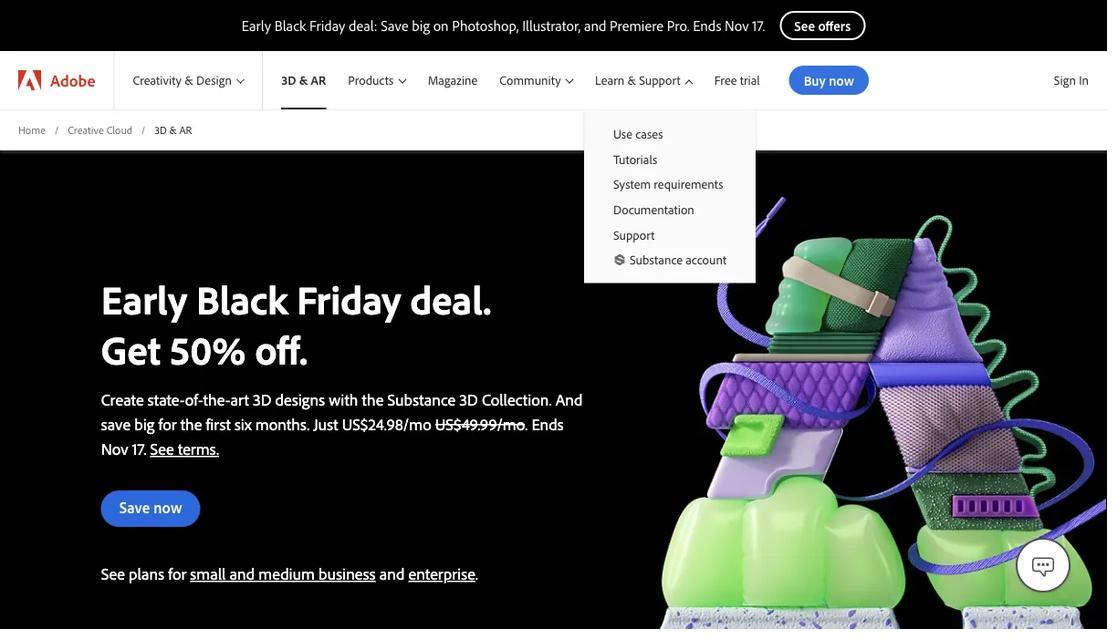 Task type: vqa. For each thing, say whether or not it's contained in the screenshot.
Just
yes



Task type: locate. For each thing, give the bounding box(es) containing it.
0 horizontal spatial ends
[[532, 414, 564, 435]]

98
[[386, 414, 403, 435]]

ar down creativity & design popup button
[[179, 123, 192, 136]]

the up 24
[[362, 390, 384, 410]]

2 horizontal spatial and
[[584, 16, 606, 35]]

ar
[[311, 72, 326, 88], [179, 123, 192, 136]]

1 vertical spatial the
[[180, 414, 202, 435]]

support
[[639, 72, 681, 88], [613, 227, 655, 243]]

use cases
[[613, 126, 663, 142]]

friday inside early black friday deal. get 50% off.
[[297, 274, 401, 325]]

system requirements link
[[584, 172, 756, 197]]

sign
[[1054, 72, 1076, 88]]

substance down the support link
[[630, 252, 683, 268]]

/mo
[[403, 414, 431, 435], [497, 414, 525, 435]]

0 horizontal spatial nov
[[101, 439, 128, 459]]

substance account
[[630, 252, 727, 268]]

illustrator,
[[522, 16, 581, 35]]

0 vertical spatial early
[[242, 16, 271, 35]]

the down of-
[[180, 414, 202, 435]]

us$ left 99
[[435, 414, 462, 435]]

0 vertical spatial black
[[275, 16, 306, 35]]

nov up free trial
[[725, 16, 749, 35]]

and right the business
[[380, 564, 405, 584]]

for down state-
[[158, 414, 177, 435]]

1 vertical spatial black
[[196, 274, 288, 325]]

substance
[[630, 252, 683, 268], [387, 390, 456, 410]]

small and medium business link
[[190, 564, 376, 584]]

creativity & design button
[[114, 51, 262, 110]]

17.
[[752, 16, 765, 35], [132, 439, 146, 459]]

1 vertical spatial see
[[101, 564, 125, 584]]

1 vertical spatial friday
[[297, 274, 401, 325]]

see terms.
[[150, 439, 219, 459]]

pro.
[[667, 16, 690, 35]]

3d
[[281, 72, 296, 88], [154, 123, 167, 136], [253, 390, 271, 410], [459, 390, 478, 410]]

0 horizontal spatial the
[[180, 414, 202, 435]]

design
[[196, 72, 232, 88]]

0 vertical spatial friday
[[310, 16, 345, 35]]

documentation
[[613, 202, 694, 217]]

3d & ar
[[281, 72, 326, 88], [154, 123, 192, 136]]

&
[[185, 72, 193, 88], [299, 72, 308, 88], [627, 72, 636, 88], [169, 123, 177, 136]]

see terms. link
[[150, 439, 219, 459]]

early inside early black friday deal. get 50% off.
[[101, 274, 187, 325]]

black inside early black friday deal. get 50% off.
[[196, 274, 288, 325]]

0 horizontal spatial 3d & ar
[[154, 123, 192, 136]]

0 vertical spatial substance
[[630, 252, 683, 268]]

see left the terms.
[[150, 439, 174, 459]]

1 vertical spatial 17.
[[132, 439, 146, 459]]

enterprise link
[[409, 564, 475, 584]]

0 vertical spatial 17.
[[752, 16, 765, 35]]

sign in
[[1054, 72, 1089, 88]]

support right learn
[[639, 72, 681, 88]]

for inside create state-of-the-art 3d designs with the substance 3d collection. and save big for the first six months. just
[[158, 414, 177, 435]]

ends right "pro."
[[693, 16, 721, 35]]

17. up "trial"
[[752, 16, 765, 35]]

see
[[150, 439, 174, 459], [101, 564, 125, 584]]

0 vertical spatial nov
[[725, 16, 749, 35]]

0 vertical spatial save
[[381, 16, 409, 35]]

big
[[412, 16, 430, 35], [134, 414, 155, 435]]

big left on
[[412, 16, 430, 35]]

3d right cloud
[[154, 123, 167, 136]]

ar left products
[[311, 72, 326, 88]]

early black friday deal: save big on photoshop, illustrator, and premiere pro. ends nov 17.
[[242, 16, 765, 35]]

nov
[[725, 16, 749, 35], [101, 439, 128, 459]]

3d up 49
[[459, 390, 478, 410]]

1 horizontal spatial see
[[150, 439, 174, 459]]

products button
[[337, 51, 417, 110]]

0 vertical spatial the
[[362, 390, 384, 410]]

now
[[153, 498, 182, 518]]

use
[[613, 126, 632, 142]]

0 horizontal spatial substance
[[387, 390, 456, 410]]

1 vertical spatial ends
[[532, 414, 564, 435]]

1 horizontal spatial 3d & ar
[[281, 72, 326, 88]]

big right save at the bottom left of page
[[134, 414, 155, 435]]

1 vertical spatial support
[[613, 227, 655, 243]]

0 vertical spatial ar
[[311, 72, 326, 88]]

create state-of-the-art 3d designs with the substance 3d collection. and save big for the first six months. just
[[101, 390, 583, 435]]

black
[[275, 16, 306, 35], [196, 274, 288, 325]]

free
[[715, 72, 737, 88]]

0 horizontal spatial ar
[[179, 123, 192, 136]]

and left premiere
[[584, 16, 606, 35]]

1 vertical spatial big
[[134, 414, 155, 435]]

1 horizontal spatial substance
[[630, 252, 683, 268]]

months.
[[255, 414, 310, 435]]

first
[[206, 414, 231, 435]]

creativity
[[133, 72, 182, 88]]

99
[[480, 414, 497, 435]]

magazine link
[[417, 51, 489, 110]]

/mo right 24
[[403, 414, 431, 435]]

1 horizontal spatial and
[[380, 564, 405, 584]]

0 horizontal spatial 17.
[[132, 439, 146, 459]]

substance account link
[[584, 247, 756, 273]]

3d right design
[[281, 72, 296, 88]]

home
[[18, 123, 46, 136]]

friday
[[310, 16, 345, 35], [297, 274, 401, 325]]

0 horizontal spatial us$
[[342, 414, 368, 435]]

3d & ar down creativity & design
[[154, 123, 192, 136]]

and
[[584, 16, 606, 35], [230, 564, 255, 584], [380, 564, 405, 584]]

0 horizontal spatial save
[[119, 498, 150, 518]]

& left products
[[299, 72, 308, 88]]

& down creativity & design
[[169, 123, 177, 136]]

us$ down with
[[342, 414, 368, 435]]

& right learn
[[627, 72, 636, 88]]

0 horizontal spatial big
[[134, 414, 155, 435]]

1 vertical spatial nov
[[101, 439, 128, 459]]

save
[[101, 414, 131, 435]]

0 vertical spatial big
[[412, 16, 430, 35]]

ends
[[693, 16, 721, 35], [532, 414, 564, 435]]

group
[[584, 110, 756, 283]]

business
[[319, 564, 376, 584]]

tutorials
[[613, 151, 657, 167]]

0 vertical spatial support
[[639, 72, 681, 88]]

get
[[101, 324, 161, 375]]

save right 'deal:'
[[381, 16, 409, 35]]

0 vertical spatial ends
[[693, 16, 721, 35]]

0 vertical spatial for
[[158, 414, 177, 435]]

use cases link
[[584, 121, 756, 147]]

& left design
[[185, 72, 193, 88]]

0 horizontal spatial early
[[101, 274, 187, 325]]

17. left see terms. link
[[132, 439, 146, 459]]

1 horizontal spatial nov
[[725, 16, 749, 35]]

0 vertical spatial see
[[150, 439, 174, 459]]

1 vertical spatial for
[[168, 564, 186, 584]]

& for learn & support dropdown button
[[627, 72, 636, 88]]

on
[[433, 16, 449, 35]]

and right small at the bottom left
[[230, 564, 255, 584]]

& inside dropdown button
[[627, 72, 636, 88]]

home link
[[18, 122, 46, 138]]

support down the documentation
[[613, 227, 655, 243]]

early black friday deal. get 50% off.
[[101, 274, 491, 375]]

premiere
[[610, 16, 664, 35]]

/mo down collection.
[[497, 414, 525, 435]]

black for get
[[196, 274, 288, 325]]

0 horizontal spatial and
[[230, 564, 255, 584]]

0 horizontal spatial /mo
[[403, 414, 431, 435]]

1 vertical spatial early
[[101, 274, 187, 325]]

save
[[381, 16, 409, 35], [119, 498, 150, 518]]

1 horizontal spatial ar
[[311, 72, 326, 88]]

& inside popup button
[[185, 72, 193, 88]]

see left plans
[[101, 564, 125, 584]]

in
[[1079, 72, 1089, 88]]

trial
[[740, 72, 760, 88]]

1 horizontal spatial early
[[242, 16, 271, 35]]

substance up us$ 24 . 98 /mo us$ 49 . 99 /mo
[[387, 390, 456, 410]]

early
[[242, 16, 271, 35], [101, 274, 187, 325]]

& for creativity & design popup button
[[185, 72, 193, 88]]

.
[[384, 414, 386, 435], [478, 414, 480, 435], [475, 564, 478, 584]]

0 horizontal spatial see
[[101, 564, 125, 584]]

1 vertical spatial substance
[[387, 390, 456, 410]]

ends right ​.
[[532, 414, 564, 435]]

1 horizontal spatial /mo
[[497, 414, 525, 435]]

plans
[[129, 564, 164, 584]]

nov down save at the bottom left of page
[[101, 439, 128, 459]]

1 vertical spatial ar
[[179, 123, 192, 136]]

for
[[158, 414, 177, 435], [168, 564, 186, 584]]

deal:
[[349, 16, 377, 35]]

1 horizontal spatial save
[[381, 16, 409, 35]]

1 vertical spatial save
[[119, 498, 150, 518]]

1 horizontal spatial us$
[[435, 414, 462, 435]]

sign in button
[[1050, 65, 1093, 96]]

save left now
[[119, 498, 150, 518]]

for right plans
[[168, 564, 186, 584]]

3d & ar left products
[[281, 72, 326, 88]]

the
[[362, 390, 384, 410], [180, 414, 202, 435]]

1 horizontal spatial 17.
[[752, 16, 765, 35]]

learn & support
[[595, 72, 681, 88]]



Task type: describe. For each thing, give the bounding box(es) containing it.
terms.
[[178, 439, 219, 459]]

1 us$ from the left
[[342, 414, 368, 435]]

tutorials link
[[584, 147, 756, 172]]

with
[[329, 390, 358, 410]]

3d & ar link
[[263, 51, 337, 110]]

cases
[[635, 126, 663, 142]]

see plans for small and medium business and enterprise .
[[101, 564, 478, 584]]

1 vertical spatial 3d & ar
[[154, 123, 192, 136]]

enterprise
[[409, 564, 475, 584]]

save now
[[119, 498, 182, 518]]

early for early black friday deal. get 50% off.
[[101, 274, 187, 325]]

off.
[[255, 324, 308, 375]]

system requirements
[[613, 176, 723, 192]]

deal.
[[410, 274, 491, 325]]

documentation link
[[584, 197, 756, 222]]

creativity & design
[[133, 72, 232, 88]]

49
[[462, 414, 478, 435]]

art
[[230, 390, 249, 410]]

collection.
[[482, 390, 552, 410]]

state-
[[148, 390, 185, 410]]

products
[[348, 72, 394, 88]]

3d right 'art'
[[253, 390, 271, 410]]

adobe
[[50, 70, 95, 90]]

see for see plans for small and medium business and enterprise .
[[101, 564, 125, 584]]

and
[[556, 390, 583, 410]]

create
[[101, 390, 144, 410]]

​. ends nov 17.
[[101, 414, 564, 459]]

see for see terms.
[[150, 439, 174, 459]]

2 us$ from the left
[[435, 414, 462, 435]]

magazine
[[428, 72, 478, 88]]

1 horizontal spatial ends
[[693, 16, 721, 35]]

50%
[[170, 324, 246, 375]]

big inside create state-of-the-art 3d designs with the substance 3d collection. and save big for the first six months. just
[[134, 414, 155, 435]]

1 horizontal spatial the
[[362, 390, 384, 410]]

support inside dropdown button
[[639, 72, 681, 88]]

24
[[368, 414, 384, 435]]

creative
[[68, 123, 104, 136]]

us$ 24 . 98 /mo us$ 49 . 99 /mo
[[342, 414, 525, 435]]

black for save
[[275, 16, 306, 35]]

early for early black friday deal: save big on photoshop, illustrator, and premiere pro. ends nov 17.
[[242, 16, 271, 35]]

of-
[[185, 390, 203, 410]]

support link
[[584, 222, 756, 247]]

& for the 3d & ar link
[[299, 72, 308, 88]]

free trial link
[[704, 51, 771, 110]]

ends inside ​. ends nov 17.
[[532, 414, 564, 435]]

0 vertical spatial 3d & ar
[[281, 72, 326, 88]]

requirements
[[654, 176, 723, 192]]

small
[[190, 564, 226, 584]]

account
[[686, 252, 727, 268]]

community
[[500, 72, 561, 88]]

system
[[613, 176, 651, 192]]

regularly at us$49.99 per month per license element
[[435, 414, 525, 435]]

medium
[[259, 564, 315, 584]]

substance inside create state-of-the-art 3d designs with the substance 3d collection. and save big for the first six months. just
[[387, 390, 456, 410]]

creative cloud
[[68, 123, 132, 136]]

learn
[[595, 72, 624, 88]]

​.
[[525, 414, 528, 435]]

six
[[234, 414, 252, 435]]

us$24.98 per month per license element
[[342, 414, 431, 435]]

2 /mo from the left
[[497, 414, 525, 435]]

photoshop,
[[452, 16, 519, 35]]

save now link
[[101, 491, 200, 527]]

learn & support button
[[584, 51, 704, 110]]

creative cloud link
[[68, 122, 132, 138]]

group containing use cases
[[584, 110, 756, 283]]

just
[[314, 414, 338, 435]]

friday for deal.
[[297, 274, 401, 325]]

1 /mo from the left
[[403, 414, 431, 435]]

cloud
[[106, 123, 132, 136]]

nov inside ​. ends nov 17.
[[101, 439, 128, 459]]

1 horizontal spatial big
[[412, 16, 430, 35]]

friday for deal:
[[310, 16, 345, 35]]

17. inside ​. ends nov 17.
[[132, 439, 146, 459]]

the-
[[203, 390, 230, 410]]

designs
[[275, 390, 325, 410]]

community button
[[489, 51, 584, 110]]

free trial
[[715, 72, 760, 88]]

adobe link
[[0, 51, 114, 110]]



